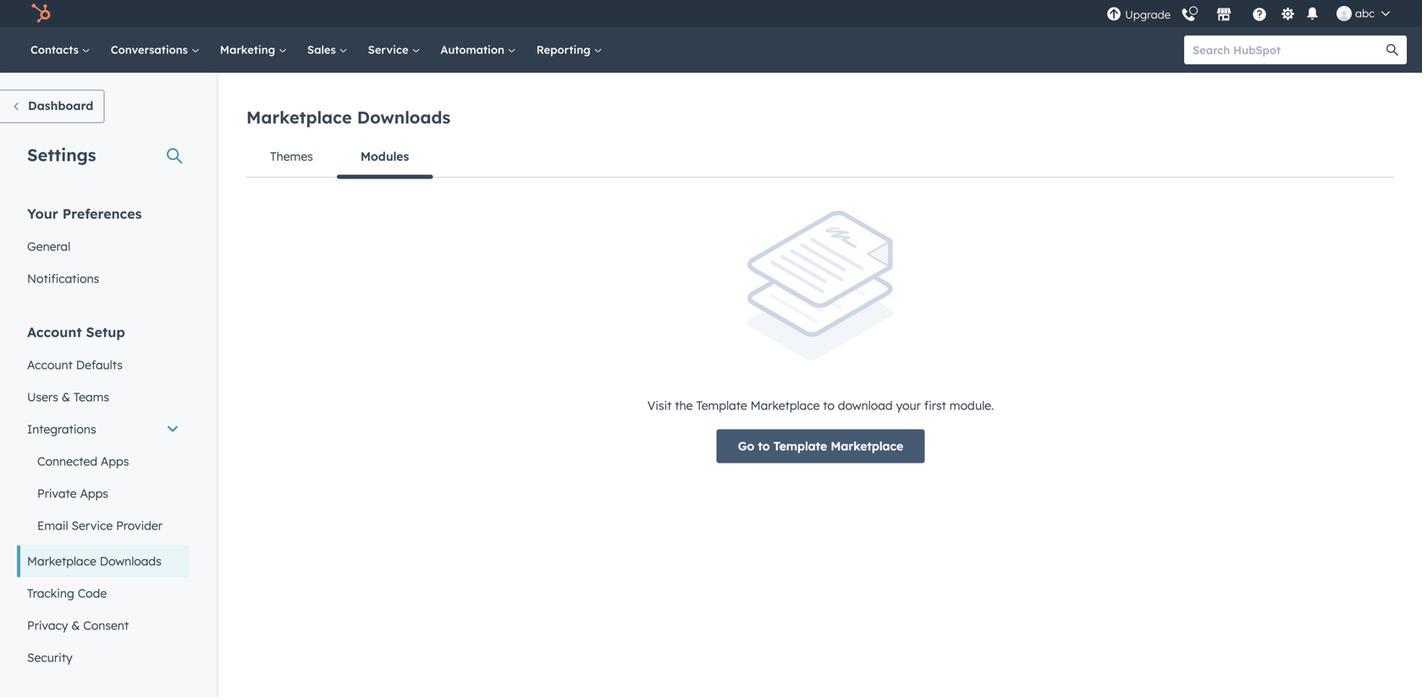 Task type: describe. For each thing, give the bounding box(es) containing it.
dashboard
[[28, 98, 93, 113]]

account for account setup
[[27, 324, 82, 341]]

marketplaces image
[[1217, 8, 1232, 23]]

0 vertical spatial downloads
[[357, 107, 451, 128]]

0 vertical spatial service
[[368, 43, 412, 57]]

general
[[27, 239, 70, 254]]

sales link
[[297, 27, 358, 73]]

automation link
[[430, 27, 526, 73]]

email service provider link
[[17, 510, 190, 542]]

marketplace downloads inside account setup element
[[27, 554, 162, 569]]

first
[[924, 398, 946, 413]]

downloads inside the marketplace downloads link
[[100, 554, 162, 569]]

search button
[[1378, 36, 1407, 64]]

security link
[[17, 642, 190, 674]]

marketplaces button
[[1206, 0, 1242, 27]]

gary orlando image
[[1337, 6, 1352, 21]]

tracking code link
[[17, 578, 190, 610]]

upgrade
[[1125, 8, 1171, 22]]

marketplace up themes
[[246, 107, 352, 128]]

setup
[[86, 324, 125, 341]]

apps for private apps
[[80, 486, 108, 501]]

account setup
[[27, 324, 125, 341]]

private apps
[[37, 486, 108, 501]]

alert containing visit the template marketplace to download your first module.
[[246, 211, 1395, 464]]

go
[[738, 439, 755, 454]]

settings image
[[1281, 7, 1296, 22]]

marketplace inside account setup element
[[27, 554, 96, 569]]

hubspot link
[[20, 3, 63, 24]]

your preferences element
[[17, 204, 190, 295]]

notifications
[[27, 271, 99, 286]]

contacts
[[30, 43, 82, 57]]

conversations
[[111, 43, 191, 57]]

users & teams link
[[17, 381, 190, 414]]

your
[[896, 398, 921, 413]]

privacy & consent
[[27, 618, 129, 633]]

modules
[[361, 149, 409, 164]]

template for to
[[773, 439, 827, 454]]

notifications button
[[1302, 5, 1323, 22]]

account defaults link
[[17, 349, 190, 381]]

1 horizontal spatial marketplace downloads
[[246, 107, 451, 128]]

calling icon image
[[1181, 8, 1196, 23]]

security
[[27, 651, 72, 665]]

the
[[675, 398, 693, 413]]

settings
[[27, 144, 96, 166]]

module.
[[950, 398, 994, 413]]

calling icon button
[[1174, 1, 1203, 26]]

consent
[[83, 618, 129, 633]]

menu containing abc
[[1105, 0, 1402, 27]]

private
[[37, 486, 77, 501]]

Search HubSpot search field
[[1184, 36, 1392, 64]]



Task type: locate. For each thing, give the bounding box(es) containing it.
1 vertical spatial &
[[71, 618, 80, 633]]

0 vertical spatial account
[[27, 324, 82, 341]]

code
[[78, 586, 107, 601]]

marketplace down download
[[831, 439, 904, 454]]

1 horizontal spatial service
[[368, 43, 412, 57]]

apps
[[101, 454, 129, 469], [80, 486, 108, 501]]

account up account defaults
[[27, 324, 82, 341]]

to
[[823, 398, 835, 413], [758, 439, 770, 454]]

&
[[62, 390, 70, 405], [71, 618, 80, 633]]

navigation containing themes
[[246, 136, 1395, 179]]

tracking code
[[27, 586, 107, 601]]

1 vertical spatial template
[[773, 439, 827, 454]]

privacy & consent link
[[17, 610, 190, 642]]

account inside account defaults link
[[27, 358, 73, 373]]

service link
[[358, 27, 430, 73]]

0 horizontal spatial to
[[758, 439, 770, 454]]

settings link
[[1278, 5, 1299, 22]]

visit
[[648, 398, 672, 413]]

contacts link
[[20, 27, 101, 73]]

apps down integrations dropdown button
[[101, 454, 129, 469]]

tracking
[[27, 586, 74, 601]]

marketing link
[[210, 27, 297, 73]]

search image
[[1387, 44, 1399, 56]]

users & teams
[[27, 390, 109, 405]]

1 vertical spatial service
[[72, 519, 113, 533]]

to right go
[[758, 439, 770, 454]]

service down private apps link
[[72, 519, 113, 533]]

marketplace up the go to template marketplace
[[751, 398, 820, 413]]

upgrade image
[[1107, 7, 1122, 22]]

& right the privacy
[[71, 618, 80, 633]]

service inside account setup element
[[72, 519, 113, 533]]

& right users
[[62, 390, 70, 405]]

apps for connected apps
[[101, 454, 129, 469]]

1 vertical spatial account
[[27, 358, 73, 373]]

template for the
[[696, 398, 747, 413]]

provider
[[116, 519, 163, 533]]

downloads
[[357, 107, 451, 128], [100, 554, 162, 569]]

go to template marketplace
[[738, 439, 904, 454]]

1 horizontal spatial to
[[823, 398, 835, 413]]

1 horizontal spatial downloads
[[357, 107, 451, 128]]

abc button
[[1327, 0, 1400, 27]]

your
[[27, 205, 58, 222]]

downloads up 'modules'
[[357, 107, 451, 128]]

your preferences
[[27, 205, 142, 222]]

visit the template marketplace to download your first module.
[[648, 398, 994, 413]]

connected apps link
[[17, 446, 190, 478]]

service right 'sales' link
[[368, 43, 412, 57]]

1 horizontal spatial template
[[773, 439, 827, 454]]

0 horizontal spatial service
[[72, 519, 113, 533]]

privacy
[[27, 618, 68, 633]]

help button
[[1245, 4, 1274, 23]]

account up users
[[27, 358, 73, 373]]

2 account from the top
[[27, 358, 73, 373]]

account setup element
[[17, 323, 190, 674]]

to left download
[[823, 398, 835, 413]]

reporting link
[[526, 27, 612, 73]]

integrations
[[27, 422, 96, 437]]

template right the
[[696, 398, 747, 413]]

0 horizontal spatial template
[[696, 398, 747, 413]]

preferences
[[62, 205, 142, 222]]

marketplace downloads up code
[[27, 554, 162, 569]]

account defaults
[[27, 358, 123, 373]]

navigation
[[246, 136, 1395, 179]]

automation
[[441, 43, 508, 57]]

marketplace downloads up 'modules'
[[246, 107, 451, 128]]

teams
[[74, 390, 109, 405]]

email
[[37, 519, 68, 533]]

0 horizontal spatial marketplace downloads
[[27, 554, 162, 569]]

private apps link
[[17, 478, 190, 510]]

0 vertical spatial &
[[62, 390, 70, 405]]

download
[[838, 398, 893, 413]]

0 vertical spatial apps
[[101, 454, 129, 469]]

& for users
[[62, 390, 70, 405]]

account
[[27, 324, 82, 341], [27, 358, 73, 373]]

dashboard link
[[0, 90, 104, 123]]

marketplace inside go to template marketplace link
[[831, 439, 904, 454]]

notifications image
[[1305, 7, 1320, 22]]

apps up email service provider
[[80, 486, 108, 501]]

1 horizontal spatial &
[[71, 618, 80, 633]]

downloads down provider
[[100, 554, 162, 569]]

modules link
[[337, 136, 433, 179]]

1 vertical spatial to
[[758, 439, 770, 454]]

account for account defaults
[[27, 358, 73, 373]]

1 vertical spatial downloads
[[100, 554, 162, 569]]

help image
[[1252, 8, 1267, 23]]

email service provider
[[37, 519, 163, 533]]

1 vertical spatial apps
[[80, 486, 108, 501]]

defaults
[[76, 358, 123, 373]]

conversations link
[[101, 27, 210, 73]]

0 vertical spatial to
[[823, 398, 835, 413]]

marketing
[[220, 43, 279, 57]]

1 vertical spatial marketplace downloads
[[27, 554, 162, 569]]

alert
[[246, 211, 1395, 464]]

0 vertical spatial marketplace downloads
[[246, 107, 451, 128]]

notifications link
[[17, 263, 190, 295]]

menu
[[1105, 0, 1402, 27]]

hubspot image
[[30, 3, 51, 24]]

integrations button
[[17, 414, 190, 446]]

template
[[696, 398, 747, 413], [773, 439, 827, 454]]

1 account from the top
[[27, 324, 82, 341]]

to inside go to template marketplace link
[[758, 439, 770, 454]]

go to template marketplace link
[[717, 430, 925, 464]]

abc
[[1355, 6, 1375, 20]]

sales
[[307, 43, 339, 57]]

reporting
[[537, 43, 594, 57]]

service
[[368, 43, 412, 57], [72, 519, 113, 533]]

connected apps
[[37, 454, 129, 469]]

marketplace up tracking code
[[27, 554, 96, 569]]

marketplace downloads
[[246, 107, 451, 128], [27, 554, 162, 569]]

0 vertical spatial template
[[696, 398, 747, 413]]

0 horizontal spatial &
[[62, 390, 70, 405]]

connected
[[37, 454, 97, 469]]

template down visit the template marketplace to download your first module.
[[773, 439, 827, 454]]

users
[[27, 390, 58, 405]]

general link
[[17, 231, 190, 263]]

themes link
[[246, 136, 337, 177]]

marketplace downloads link
[[17, 546, 190, 578]]

& for privacy
[[71, 618, 80, 633]]

marketplace
[[246, 107, 352, 128], [751, 398, 820, 413], [831, 439, 904, 454], [27, 554, 96, 569]]

0 horizontal spatial downloads
[[100, 554, 162, 569]]

themes
[[270, 149, 313, 164]]



Task type: vqa. For each thing, say whether or not it's contained in the screenshot.
Teams
yes



